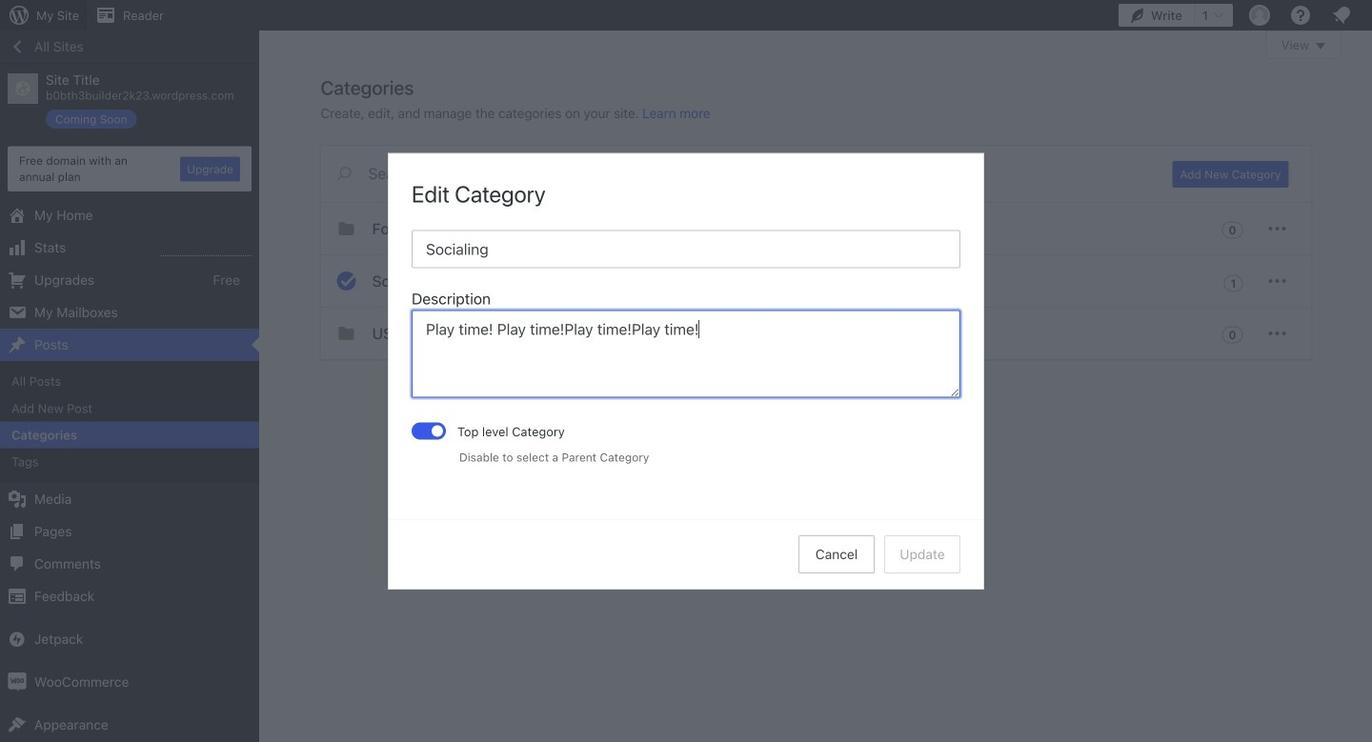 Task type: locate. For each thing, give the bounding box(es) containing it.
toggle menu image down toggle menu icon
[[1266, 322, 1289, 345]]

0 vertical spatial toggle menu image
[[1266, 217, 1289, 240]]

3 list item from the top
[[1364, 286, 1373, 375]]

1 toggle menu image from the top
[[1266, 217, 1289, 240]]

list item
[[1364, 97, 1373, 167], [1364, 196, 1373, 286], [1364, 286, 1373, 375], [1364, 375, 1373, 446]]

toggle menu image for folder icon
[[1266, 217, 1289, 240]]

toggle menu image for 'usc' icon
[[1266, 322, 1289, 345]]

New Category Name text field
[[412, 230, 961, 268]]

None search field
[[321, 146, 1150, 201]]

dialog
[[389, 154, 984, 589]]

None text field
[[412, 310, 961, 398]]

row
[[321, 203, 1312, 360]]

folder image
[[335, 217, 358, 240]]

toggle menu image
[[1266, 270, 1289, 293]]

toggle menu image up toggle menu icon
[[1266, 217, 1289, 240]]

toggle menu image
[[1266, 217, 1289, 240], [1266, 322, 1289, 345]]

1 vertical spatial toggle menu image
[[1266, 322, 1289, 345]]

img image
[[8, 673, 27, 692]]

main content
[[321, 31, 1342, 360]]

2 toggle menu image from the top
[[1266, 322, 1289, 345]]

group
[[412, 287, 961, 403]]



Task type: vqa. For each thing, say whether or not it's contained in the screenshot.
your
no



Task type: describe. For each thing, give the bounding box(es) containing it.
1 list item from the top
[[1364, 97, 1373, 167]]

usc image
[[335, 322, 358, 345]]

socialing image
[[335, 270, 358, 293]]

highest hourly views 0 image
[[161, 244, 252, 256]]

help image
[[1290, 4, 1313, 27]]

2 list item from the top
[[1364, 196, 1373, 286]]

4 list item from the top
[[1364, 375, 1373, 446]]

update your profile, personal settings, and more image
[[1249, 4, 1272, 27]]

manage your notifications image
[[1331, 4, 1354, 27]]

closed image
[[1316, 43, 1326, 50]]



